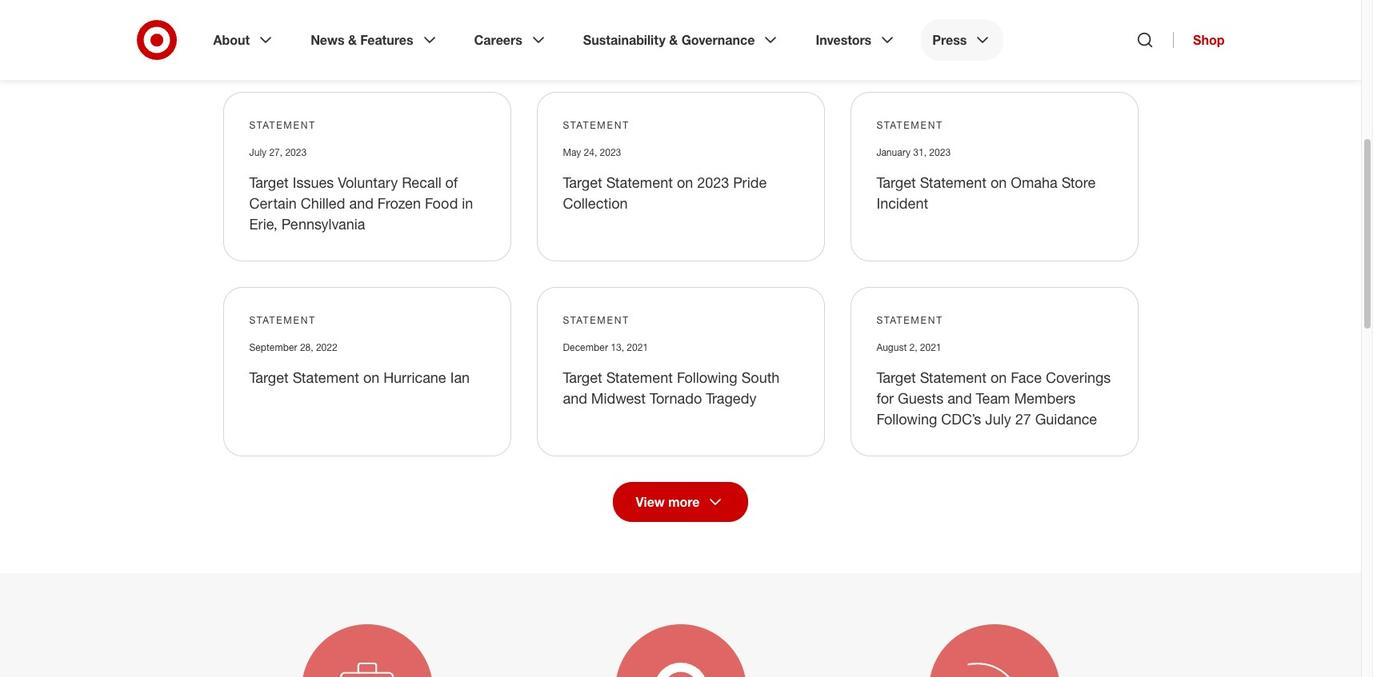 Task type: locate. For each thing, give the bounding box(es) containing it.
2 horizontal spatial and
[[948, 390, 972, 407]]

view
[[636, 494, 665, 510]]

following
[[677, 369, 738, 386], [877, 410, 937, 428]]

on
[[677, 174, 693, 191], [991, 174, 1007, 191], [363, 369, 380, 386], [991, 369, 1007, 386]]

2023 right 24, on the top left
[[600, 146, 621, 158]]

july
[[249, 146, 267, 158], [985, 410, 1011, 428]]

south
[[742, 369, 780, 386]]

statement
[[249, 119, 316, 131], [563, 119, 630, 131], [877, 119, 943, 131], [606, 174, 673, 191], [920, 174, 987, 191], [249, 314, 316, 326], [563, 314, 630, 326], [877, 314, 943, 326], [293, 369, 359, 386], [606, 369, 673, 386], [920, 369, 987, 386]]

certain
[[249, 194, 297, 212]]

statement up collection
[[606, 174, 673, 191]]

following down "guests"
[[877, 410, 937, 428]]

target statement on hurricane ian link
[[249, 369, 470, 386]]

0 horizontal spatial 2021
[[627, 342, 648, 354]]

sustainability & governance link
[[572, 19, 792, 61]]

voluntary
[[338, 174, 398, 191]]

and inside target statement on face coverings for guests and team members following cdc's july 27 guidance
[[948, 390, 972, 407]]

1 horizontal spatial 2021
[[920, 342, 942, 354]]

statement down 31,
[[920, 174, 987, 191]]

incident
[[877, 194, 929, 212]]

2021
[[627, 342, 648, 354], [920, 342, 942, 354]]

target inside target statement following south and midwest tornado tragedy
[[563, 369, 602, 386]]

0 horizontal spatial and
[[349, 194, 374, 212]]

2023 left pride on the top right of the page
[[697, 174, 729, 191]]

careers
[[474, 32, 522, 48]]

more
[[668, 494, 700, 510]]

2021 right 13,
[[627, 342, 648, 354]]

on inside target statement on omaha store incident
[[991, 174, 1007, 191]]

and
[[349, 194, 374, 212], [563, 390, 587, 407], [948, 390, 972, 407]]

features
[[360, 32, 413, 48]]

frozen
[[378, 194, 421, 212]]

2 & from the left
[[669, 32, 678, 48]]

pennsylvania
[[281, 215, 365, 233]]

target inside target issues voluntary recall of certain chilled and frozen food in erie, pennsylvania
[[249, 174, 289, 191]]

target inside target statement on 2023 pride collection
[[563, 174, 602, 191]]

&
[[348, 32, 357, 48], [669, 32, 678, 48]]

and inside target issues voluntary recall of certain chilled and frozen food in erie, pennsylvania
[[349, 194, 374, 212]]

2023 right 27,
[[285, 146, 307, 158]]

midwest
[[591, 390, 646, 407]]

ian
[[450, 369, 470, 386]]

view more button
[[613, 482, 749, 522]]

target down september
[[249, 369, 289, 386]]

members
[[1014, 390, 1076, 407]]

investors link
[[805, 19, 909, 61]]

target up collection
[[563, 174, 602, 191]]

pride
[[733, 174, 767, 191]]

1 & from the left
[[348, 32, 357, 48]]

2,
[[910, 342, 918, 354]]

on left pride on the top right of the page
[[677, 174, 693, 191]]

chilled
[[301, 194, 345, 212]]

food
[[425, 194, 458, 212]]

target for target statement on 2023 pride collection
[[563, 174, 602, 191]]

statement up may 24, 2023
[[563, 119, 630, 131]]

2023
[[285, 146, 307, 158], [600, 146, 621, 158], [929, 146, 951, 158], [697, 174, 729, 191]]

target up certain
[[249, 174, 289, 191]]

2022
[[316, 342, 337, 354]]

tornado
[[650, 390, 702, 407]]

and left midwest
[[563, 390, 587, 407]]

target down december
[[563, 369, 602, 386]]

0 horizontal spatial july
[[249, 146, 267, 158]]

statement up "guests"
[[920, 369, 987, 386]]

1 2021 from the left
[[627, 342, 648, 354]]

target inside target statement on omaha store incident
[[877, 174, 916, 191]]

on left hurricane
[[363, 369, 380, 386]]

on inside target statement on face coverings for guests and team members following cdc's july 27 guidance
[[991, 369, 1007, 386]]

1 vertical spatial july
[[985, 410, 1011, 428]]

& left governance on the top of page
[[669, 32, 678, 48]]

in
[[462, 194, 473, 212]]

target inside target statement on face coverings for guests and team members following cdc's july 27 guidance
[[877, 369, 916, 386]]

target up "for"
[[877, 369, 916, 386]]

1 horizontal spatial and
[[563, 390, 587, 407]]

january
[[877, 146, 911, 158]]

target
[[249, 174, 289, 191], [563, 174, 602, 191], [877, 174, 916, 191], [249, 369, 289, 386], [563, 369, 602, 386], [877, 369, 916, 386]]

news
[[311, 32, 345, 48]]

july down team
[[985, 410, 1011, 428]]

2021 for guests
[[920, 342, 942, 354]]

target up the incident at the right of the page
[[877, 174, 916, 191]]

2021 right 2,
[[920, 342, 942, 354]]

about
[[213, 32, 250, 48]]

2 2021 from the left
[[920, 342, 942, 354]]

face
[[1011, 369, 1042, 386]]

0 vertical spatial following
[[677, 369, 738, 386]]

28,
[[300, 342, 313, 354]]

shop link
[[1173, 32, 1225, 48]]

for
[[877, 390, 894, 407]]

and for for
[[948, 390, 972, 407]]

statement inside target statement on omaha store incident
[[920, 174, 987, 191]]

december
[[563, 342, 608, 354]]

1 horizontal spatial july
[[985, 410, 1011, 428]]

on inside target statement on 2023 pride collection
[[677, 174, 693, 191]]

following up tragedy
[[677, 369, 738, 386]]

target for target statement following south and midwest tornado tragedy
[[563, 369, 602, 386]]

store
[[1062, 174, 1096, 191]]

2023 right 31,
[[929, 146, 951, 158]]

and for certain
[[349, 194, 374, 212]]

target statement on hurricane ian
[[249, 369, 470, 386]]

news & features
[[311, 32, 413, 48]]

erie,
[[249, 215, 278, 233]]

on up team
[[991, 369, 1007, 386]]

0 horizontal spatial &
[[348, 32, 357, 48]]

on left omaha
[[991, 174, 1007, 191]]

may
[[563, 146, 581, 158]]

1 horizontal spatial &
[[669, 32, 678, 48]]

on for hurricane
[[363, 369, 380, 386]]

september
[[249, 342, 297, 354]]

july inside target statement on face coverings for guests and team members following cdc's july 27 guidance
[[985, 410, 1011, 428]]

statement up 'august 2, 2021'
[[877, 314, 943, 326]]

1 horizontal spatial following
[[877, 410, 937, 428]]

on for face
[[991, 369, 1007, 386]]

2023 for certain
[[285, 146, 307, 158]]

& for sustainability
[[669, 32, 678, 48]]

january 31, 2023
[[877, 146, 951, 158]]

statement inside target statement following south and midwest tornado tragedy
[[606, 369, 673, 386]]

guests
[[898, 390, 944, 407]]

july left 27,
[[249, 146, 267, 158]]

0 horizontal spatial following
[[677, 369, 738, 386]]

sustainability
[[583, 32, 666, 48]]

& right news
[[348, 32, 357, 48]]

target for target statement on omaha store incident
[[877, 174, 916, 191]]

careers link
[[463, 19, 559, 61]]

13,
[[611, 342, 624, 354]]

december 13, 2021
[[563, 342, 648, 354]]

statement up july 27, 2023
[[249, 119, 316, 131]]

statement up midwest
[[606, 369, 673, 386]]

1 vertical spatial following
[[877, 410, 937, 428]]

and down voluntary
[[349, 194, 374, 212]]

and up cdc's
[[948, 390, 972, 407]]



Task type: describe. For each thing, give the bounding box(es) containing it.
statement down "2022"
[[293, 369, 359, 386]]

2023 for incident
[[929, 146, 951, 158]]

shop
[[1193, 32, 1225, 48]]

omaha
[[1011, 174, 1058, 191]]

target issues voluntary recall of certain chilled and frozen food in erie, pennsylvania
[[249, 174, 473, 233]]

guidance
[[1035, 410, 1097, 428]]

target statement following south and midwest tornado tragedy
[[563, 369, 780, 407]]

investors
[[816, 32, 872, 48]]

target statement on omaha store incident
[[877, 174, 1096, 212]]

tragedy
[[706, 390, 757, 407]]

31,
[[913, 146, 927, 158]]

target statement on omaha store incident link
[[877, 174, 1096, 212]]

view more
[[636, 494, 700, 510]]

2023 for collection
[[600, 146, 621, 158]]

cdc's
[[941, 410, 981, 428]]

recall
[[402, 174, 441, 191]]

target statement following south and midwest tornado tragedy link
[[563, 369, 780, 407]]

following inside target statement following south and midwest tornado tragedy
[[677, 369, 738, 386]]

statement up january 31, 2023
[[877, 119, 943, 131]]

target statement on 2023 pride collection
[[563, 174, 767, 212]]

statement up december 13, 2021
[[563, 314, 630, 326]]

of
[[445, 174, 458, 191]]

july 27, 2023
[[249, 146, 307, 158]]

target statement on face coverings for guests and team members following cdc's july 27 guidance link
[[877, 369, 1111, 428]]

target for target statement on face coverings for guests and team members following cdc's july 27 guidance
[[877, 369, 916, 386]]

august 2, 2021
[[877, 342, 942, 354]]

target for target statement on hurricane ian
[[249, 369, 289, 386]]

27,
[[269, 146, 283, 158]]

governance
[[682, 32, 755, 48]]

coverings
[[1046, 369, 1111, 386]]

target issues voluntary recall of certain chilled and frozen food in erie, pennsylvania link
[[249, 174, 473, 233]]

target statement on 2023 pride collection link
[[563, 174, 767, 212]]

statement inside target statement on 2023 pride collection
[[606, 174, 673, 191]]

0 vertical spatial july
[[249, 146, 267, 158]]

24,
[[584, 146, 597, 158]]

may 24, 2023
[[563, 146, 621, 158]]

issues
[[293, 174, 334, 191]]

hurricane
[[384, 369, 446, 386]]

following inside target statement on face coverings for guests and team members following cdc's july 27 guidance
[[877, 410, 937, 428]]

on for 2023
[[677, 174, 693, 191]]

on for omaha
[[991, 174, 1007, 191]]

press
[[933, 32, 967, 48]]

team
[[976, 390, 1010, 407]]

september 28, 2022
[[249, 342, 337, 354]]

2021 for tornado
[[627, 342, 648, 354]]

press link
[[921, 19, 1004, 61]]

about link
[[202, 19, 287, 61]]

& for news
[[348, 32, 357, 48]]

statement up september
[[249, 314, 316, 326]]

statement inside target statement on face coverings for guests and team members following cdc's july 27 guidance
[[920, 369, 987, 386]]

27
[[1015, 410, 1031, 428]]

collection
[[563, 194, 628, 212]]

target statement on face coverings for guests and team members following cdc's july 27 guidance
[[877, 369, 1111, 428]]

and inside target statement following south and midwest tornado tragedy
[[563, 390, 587, 407]]

sustainability & governance
[[583, 32, 755, 48]]

news & features link
[[299, 19, 450, 61]]

target for target issues voluntary recall of certain chilled and frozen food in erie, pennsylvania
[[249, 174, 289, 191]]

august
[[877, 342, 907, 354]]

2023 inside target statement on 2023 pride collection
[[697, 174, 729, 191]]



Task type: vqa. For each thing, say whether or not it's contained in the screenshot.


